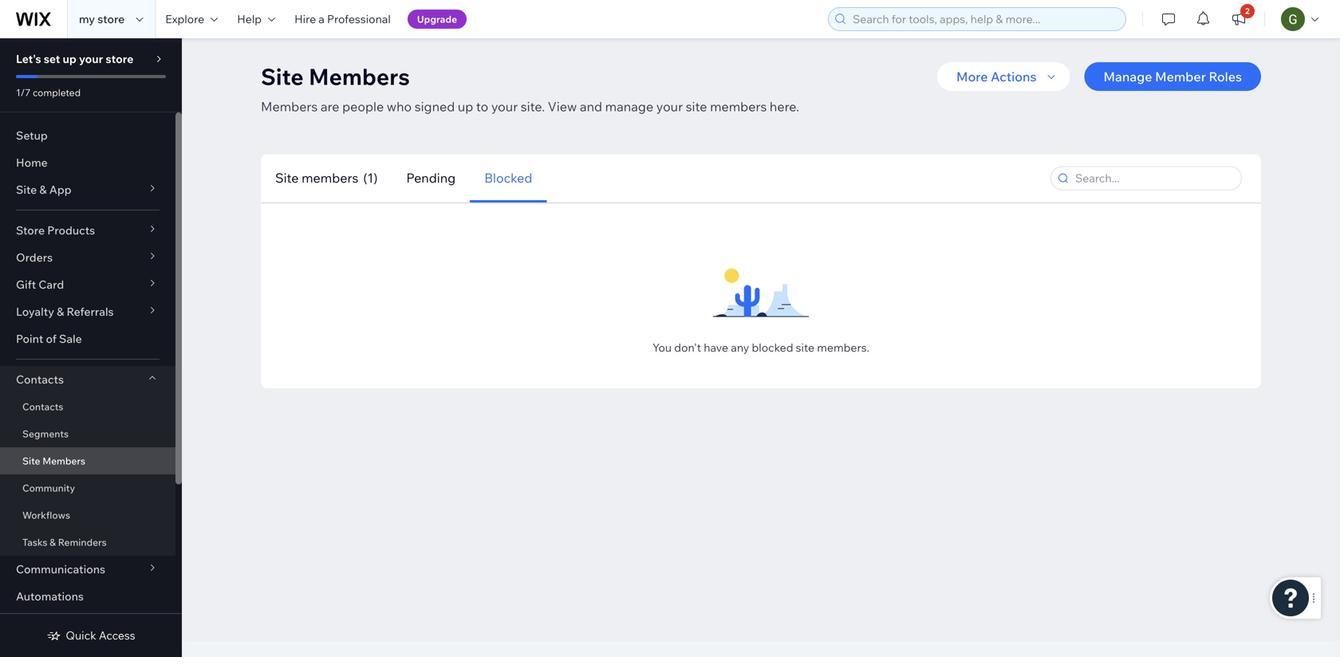 Task type: describe. For each thing, give the bounding box(es) containing it.
a
[[319, 12, 325, 26]]

here.
[[770, 99, 800, 115]]

segments link
[[0, 421, 176, 448]]

actions
[[991, 69, 1037, 85]]

you
[[653, 341, 672, 355]]

& for tasks
[[50, 537, 56, 549]]

members for site members
[[42, 455, 85, 467]]

people
[[343, 99, 384, 115]]

set
[[44, 52, 60, 66]]

up inside the sidebar element
[[63, 52, 77, 66]]

home link
[[0, 149, 176, 176]]

automations
[[16, 590, 84, 604]]

gift
[[16, 278, 36, 292]]

members.
[[818, 341, 870, 355]]

signed
[[415, 99, 455, 115]]

1/7 completed
[[16, 87, 81, 99]]

tasks
[[22, 537, 47, 549]]

any
[[731, 341, 750, 355]]

contacts link
[[0, 394, 176, 421]]

& for loyalty
[[57, 305, 64, 319]]

site for site members
[[22, 455, 40, 467]]

Search for tools, apps, help & more... field
[[848, 8, 1121, 30]]

blocked
[[752, 341, 794, 355]]

my
[[79, 12, 95, 26]]

roles
[[1210, 69, 1243, 85]]

up inside site members members are people who signed up to your site. view and manage your site members here.
[[458, 99, 474, 115]]

manage
[[606, 99, 654, 115]]

manage member roles button
[[1085, 62, 1262, 91]]

loyalty
[[16, 305, 54, 319]]

site for site & app
[[16, 183, 37, 197]]

site members
[[22, 455, 85, 467]]

more
[[957, 69, 989, 85]]

and
[[580, 99, 603, 115]]

hire a professional
[[295, 12, 391, 26]]

you don't have any blocked site members.
[[653, 341, 870, 355]]

to
[[476, 99, 489, 115]]

sidebar element
[[0, 38, 182, 658]]

community
[[22, 483, 75, 494]]

gift card button
[[0, 271, 176, 299]]

help button
[[228, 0, 285, 38]]

sale
[[59, 332, 82, 346]]

of
[[46, 332, 57, 346]]

2 horizontal spatial your
[[657, 99, 683, 115]]

more actions button
[[938, 62, 1071, 91]]

setup link
[[0, 122, 176, 149]]

site & app
[[16, 183, 72, 197]]

manage
[[1104, 69, 1153, 85]]

automations link
[[0, 583, 176, 611]]

upgrade
[[417, 13, 457, 25]]

store products button
[[0, 217, 176, 244]]

contacts button
[[0, 366, 176, 394]]

2 button
[[1222, 0, 1257, 38]]

site inside site members members are people who signed up to your site. view and manage your site members here.
[[686, 99, 708, 115]]

site for site members members are people who signed up to your site. view and manage your site members here.
[[261, 63, 304, 91]]

point of sale link
[[0, 326, 176, 353]]

reminders
[[58, 537, 107, 549]]

don't
[[675, 341, 702, 355]]

site & app button
[[0, 176, 176, 204]]

tasks & reminders
[[22, 537, 107, 549]]

store products
[[16, 223, 95, 237]]

blocked
[[485, 170, 533, 186]]

who
[[387, 99, 412, 115]]

let's set up your store
[[16, 52, 134, 66]]

professional
[[327, 12, 391, 26]]



Task type: vqa. For each thing, say whether or not it's contained in the screenshot.
third "SET UP" button
no



Task type: locate. For each thing, give the bounding box(es) containing it.
0 vertical spatial members
[[309, 63, 410, 91]]

point
[[16, 332, 43, 346]]

tasks & reminders link
[[0, 529, 176, 556]]

home
[[16, 156, 48, 170]]

blocked button
[[470, 154, 547, 203]]

1 vertical spatial members
[[302, 170, 359, 186]]

2 horizontal spatial &
[[57, 305, 64, 319]]

&
[[39, 183, 47, 197], [57, 305, 64, 319], [50, 537, 56, 549]]

contacts down point of sale
[[16, 373, 64, 387]]

contacts for contacts link
[[22, 401, 63, 413]]

site inside popup button
[[16, 183, 37, 197]]

0 horizontal spatial members
[[302, 170, 359, 186]]

setup
[[16, 129, 48, 142]]

store
[[16, 223, 45, 237]]

quick access
[[66, 629, 135, 643]]

& right tasks
[[50, 537, 56, 549]]

access
[[99, 629, 135, 643]]

members inside the sidebar element
[[42, 455, 85, 467]]

1/7
[[16, 87, 31, 99]]

upgrade button
[[408, 10, 467, 29]]

store inside the sidebar element
[[106, 52, 134, 66]]

1 vertical spatial &
[[57, 305, 64, 319]]

1 vertical spatial members
[[261, 99, 318, 115]]

pending
[[407, 170, 456, 186]]

member
[[1156, 69, 1207, 85]]

up right "set"
[[63, 52, 77, 66]]

members up the people
[[309, 63, 410, 91]]

hire a professional link
[[285, 0, 401, 38]]

let's
[[16, 52, 41, 66]]

hire
[[295, 12, 316, 26]]

loyalty & referrals button
[[0, 299, 176, 326]]

are
[[321, 99, 340, 115]]

site for site members (1)
[[275, 170, 299, 186]]

orders button
[[0, 244, 176, 271]]

1 vertical spatial site
[[796, 341, 815, 355]]

0 horizontal spatial &
[[39, 183, 47, 197]]

members left here.
[[710, 99, 767, 115]]

0 horizontal spatial your
[[79, 52, 103, 66]]

contacts inside "popup button"
[[16, 373, 64, 387]]

have
[[704, 341, 729, 355]]

1 horizontal spatial members
[[710, 99, 767, 115]]

members for site members members are people who signed up to your site. view and manage your site members here.
[[309, 63, 410, 91]]

your
[[79, 52, 103, 66], [492, 99, 518, 115], [657, 99, 683, 115]]

& inside popup button
[[39, 183, 47, 197]]

& right loyalty
[[57, 305, 64, 319]]

orders
[[16, 251, 53, 265]]

your right to
[[492, 99, 518, 115]]

2 vertical spatial &
[[50, 537, 56, 549]]

store
[[98, 12, 125, 26], [106, 52, 134, 66]]

site
[[686, 99, 708, 115], [796, 341, 815, 355]]

pending button
[[392, 154, 470, 203]]

your right 'manage'
[[657, 99, 683, 115]]

& for site
[[39, 183, 47, 197]]

store down my store
[[106, 52, 134, 66]]

0 vertical spatial site
[[686, 99, 708, 115]]

2
[[1246, 6, 1251, 16]]

0 horizontal spatial up
[[63, 52, 77, 66]]

point of sale
[[16, 332, 82, 346]]

site right 'manage'
[[686, 99, 708, 115]]

site members link
[[0, 448, 176, 475]]

help
[[237, 12, 262, 26]]

more actions
[[957, 69, 1037, 85]]

store right my
[[98, 12, 125, 26]]

empty state_generic_nothing here_desert image
[[714, 237, 809, 333]]

quick
[[66, 629, 96, 643]]

site
[[261, 63, 304, 91], [275, 170, 299, 186], [16, 183, 37, 197], [22, 455, 40, 467]]

1 vertical spatial up
[[458, 99, 474, 115]]

members
[[309, 63, 410, 91], [261, 99, 318, 115], [42, 455, 85, 467]]

0 horizontal spatial site
[[686, 99, 708, 115]]

products
[[47, 223, 95, 237]]

0 vertical spatial up
[[63, 52, 77, 66]]

view
[[548, 99, 577, 115]]

explore
[[165, 12, 205, 26]]

members left are
[[261, 99, 318, 115]]

site inside site members members are people who signed up to your site. view and manage your site members here.
[[261, 63, 304, 91]]

1 horizontal spatial &
[[50, 537, 56, 549]]

& left app
[[39, 183, 47, 197]]

referrals
[[67, 305, 114, 319]]

completed
[[33, 87, 81, 99]]

& inside dropdown button
[[57, 305, 64, 319]]

1 vertical spatial store
[[106, 52, 134, 66]]

workflows
[[22, 510, 70, 522]]

tab list containing site members
[[261, 154, 810, 203]]

your inside the sidebar element
[[79, 52, 103, 66]]

site.
[[521, 99, 545, 115]]

site right blocked at the bottom
[[796, 341, 815, 355]]

0 vertical spatial members
[[710, 99, 767, 115]]

gift card
[[16, 278, 64, 292]]

(1)
[[363, 170, 378, 186]]

my store
[[79, 12, 125, 26]]

communications
[[16, 563, 105, 577]]

2 vertical spatial members
[[42, 455, 85, 467]]

1 horizontal spatial your
[[492, 99, 518, 115]]

Search... field
[[1071, 167, 1237, 190]]

manage member roles
[[1104, 69, 1243, 85]]

0 vertical spatial contacts
[[16, 373, 64, 387]]

workflows link
[[0, 502, 176, 529]]

communications button
[[0, 556, 176, 583]]

members up community
[[42, 455, 85, 467]]

up left to
[[458, 99, 474, 115]]

members left the '(1)'
[[302, 170, 359, 186]]

app
[[49, 183, 72, 197]]

tab list
[[261, 154, 810, 203]]

members inside site members members are people who signed up to your site. view and manage your site members here.
[[710, 99, 767, 115]]

1 horizontal spatial up
[[458, 99, 474, 115]]

quick access button
[[47, 629, 135, 643]]

card
[[39, 278, 64, 292]]

community link
[[0, 475, 176, 502]]

segments
[[22, 428, 69, 440]]

members
[[710, 99, 767, 115], [302, 170, 359, 186]]

1 vertical spatial contacts
[[22, 401, 63, 413]]

site members (1)
[[275, 170, 378, 186]]

loyalty & referrals
[[16, 305, 114, 319]]

1 horizontal spatial site
[[796, 341, 815, 355]]

up
[[63, 52, 77, 66], [458, 99, 474, 115]]

contacts up segments
[[22, 401, 63, 413]]

0 vertical spatial &
[[39, 183, 47, 197]]

0 vertical spatial store
[[98, 12, 125, 26]]

your right "set"
[[79, 52, 103, 66]]

site members members are people who signed up to your site. view and manage your site members here.
[[261, 63, 800, 115]]

contacts for contacts "popup button"
[[16, 373, 64, 387]]



